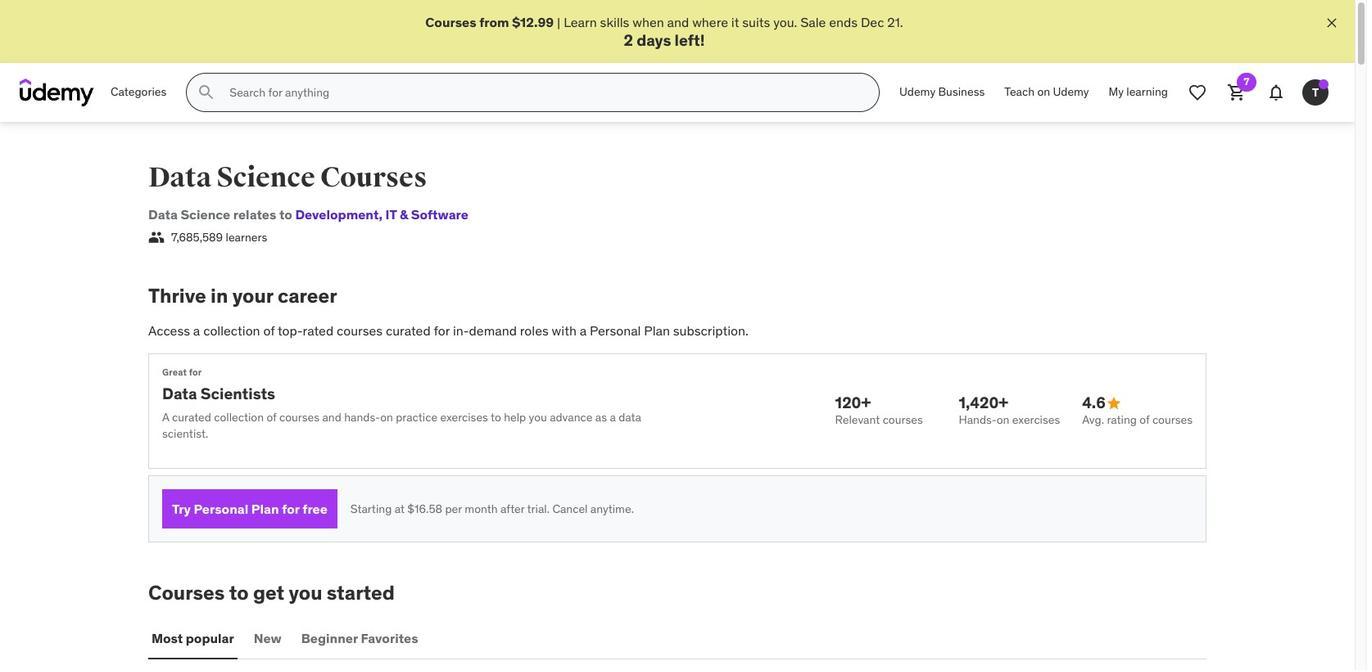 Task type: vqa. For each thing, say whether or not it's contained in the screenshot.
the right to
yes



Task type: locate. For each thing, give the bounding box(es) containing it.
0 vertical spatial courses
[[425, 14, 476, 30]]

udemy left the business
[[900, 85, 936, 99]]

courses to get you started
[[148, 581, 395, 606]]

a right access
[[193, 323, 200, 339]]

0 vertical spatial collection
[[203, 323, 260, 339]]

1 horizontal spatial and
[[667, 14, 689, 30]]

to
[[279, 207, 292, 223], [491, 411, 501, 425], [229, 581, 249, 606]]

0 vertical spatial to
[[279, 207, 292, 223]]

exercises inside great for data scientists a curated collection of courses and hands-on practice exercises to help you advance as a data scientist.
[[440, 411, 488, 425]]

science for courses
[[217, 161, 315, 195]]

0 horizontal spatial plan
[[251, 501, 279, 518]]

udemy inside 'link'
[[900, 85, 936, 99]]

0 vertical spatial for
[[434, 323, 450, 339]]

1 vertical spatial data
[[148, 207, 178, 223]]

collection inside great for data scientists a curated collection of courses and hands-on practice exercises to help you advance as a data scientist.
[[214, 411, 264, 425]]

courses
[[425, 14, 476, 30], [320, 161, 427, 195], [148, 581, 225, 606]]

courses inside courses from $12.99 | learn skills when and where it suits you. sale ends dec 21. 2 days left!
[[425, 14, 476, 30]]

0 horizontal spatial udemy
[[900, 85, 936, 99]]

you inside great for data scientists a curated collection of courses and hands-on practice exercises to help you advance as a data scientist.
[[529, 411, 547, 425]]

1 vertical spatial personal
[[194, 501, 248, 518]]

0 vertical spatial science
[[217, 161, 315, 195]]

1 horizontal spatial curated
[[386, 323, 431, 339]]

0 horizontal spatial to
[[229, 581, 249, 606]]

from
[[479, 14, 509, 30]]

0 vertical spatial small image
[[148, 230, 165, 246]]

1 vertical spatial courses
[[320, 161, 427, 195]]

a inside great for data scientists a curated collection of courses and hands-on practice exercises to help you advance as a data scientist.
[[610, 411, 616, 425]]

udemy
[[900, 85, 936, 99], [1053, 85, 1089, 99]]

you have alerts image
[[1319, 80, 1329, 89]]

started
[[327, 581, 395, 606]]

plan left free
[[251, 501, 279, 518]]

where
[[692, 14, 728, 30]]

to inside great for data scientists a curated collection of courses and hands-on practice exercises to help you advance as a data scientist.
[[491, 411, 501, 425]]

demand
[[469, 323, 517, 339]]

1 horizontal spatial for
[[282, 501, 300, 518]]

1 vertical spatial to
[[491, 411, 501, 425]]

data for data science relates to development it & software
[[148, 207, 178, 223]]

dec
[[861, 14, 884, 30]]

most
[[152, 630, 183, 647]]

on
[[1037, 85, 1050, 99], [380, 411, 393, 425], [997, 413, 1010, 428]]

2 vertical spatial for
[[282, 501, 300, 518]]

science up 7,685,589
[[181, 207, 230, 223]]

most popular button
[[148, 619, 237, 659]]

access a collection of top-rated courses curated for in-demand roles with a personal plan subscription.
[[148, 323, 749, 339]]

1 vertical spatial for
[[189, 367, 202, 378]]

submit search image
[[197, 83, 217, 103]]

and
[[667, 14, 689, 30], [322, 411, 341, 425]]

1 vertical spatial you
[[289, 581, 322, 606]]

you
[[529, 411, 547, 425], [289, 581, 322, 606]]

0 horizontal spatial personal
[[194, 501, 248, 518]]

month
[[465, 502, 498, 517]]

120+
[[835, 393, 871, 413]]

plan
[[644, 323, 670, 339], [251, 501, 279, 518]]

categories button
[[101, 73, 176, 112]]

teach on udemy link
[[995, 73, 1099, 112]]

per
[[445, 502, 462, 517]]

avg.
[[1082, 413, 1104, 428]]

1 horizontal spatial small image
[[1106, 395, 1122, 412]]

collection down scientists at the bottom left of the page
[[214, 411, 264, 425]]

0 vertical spatial curated
[[386, 323, 431, 339]]

data inside great for data scientists a curated collection of courses and hands-on practice exercises to help you advance as a data scientist.
[[162, 384, 197, 404]]

to left get
[[229, 581, 249, 606]]

of
[[263, 323, 275, 339], [267, 411, 277, 425], [1140, 413, 1150, 428]]

beginner
[[301, 630, 358, 647]]

try personal plan for free link
[[162, 490, 337, 529]]

for
[[434, 323, 450, 339], [189, 367, 202, 378], [282, 501, 300, 518]]

science
[[217, 161, 315, 195], [181, 207, 230, 223]]

science for relates
[[181, 207, 230, 223]]

hands-
[[959, 413, 997, 428]]

courses left the hands-
[[279, 411, 320, 425]]

1 horizontal spatial to
[[279, 207, 292, 223]]

4.6
[[1082, 393, 1106, 413]]

small image up rating
[[1106, 395, 1122, 412]]

2 vertical spatial data
[[162, 384, 197, 404]]

relevant
[[835, 413, 880, 428]]

science up relates
[[217, 161, 315, 195]]

0 horizontal spatial on
[[380, 411, 393, 425]]

of left top-
[[263, 323, 275, 339]]

1 vertical spatial small image
[[1106, 395, 1122, 412]]

trial.
[[527, 502, 550, 517]]

0 vertical spatial you
[[529, 411, 547, 425]]

small image inside thrive in your career element
[[1106, 395, 1122, 412]]

favorites
[[361, 630, 418, 647]]

1 vertical spatial science
[[181, 207, 230, 223]]

&
[[400, 207, 408, 223]]

1 horizontal spatial exercises
[[1012, 413, 1060, 428]]

0 vertical spatial plan
[[644, 323, 670, 339]]

0 vertical spatial data
[[148, 161, 212, 195]]

0 horizontal spatial exercises
[[440, 411, 488, 425]]

small image left 7,685,589
[[148, 230, 165, 246]]

new button
[[250, 619, 285, 659]]

0 horizontal spatial a
[[193, 323, 200, 339]]

curated left in-
[[386, 323, 431, 339]]

personal
[[590, 323, 641, 339], [194, 501, 248, 518]]

starting
[[350, 502, 392, 517]]

2 udemy from the left
[[1053, 85, 1089, 99]]

on inside great for data scientists a curated collection of courses and hands-on practice exercises to help you advance as a data scientist.
[[380, 411, 393, 425]]

0 horizontal spatial curated
[[172, 411, 211, 425]]

Search for anything text field
[[226, 79, 859, 107]]

1 vertical spatial plan
[[251, 501, 279, 518]]

courses from $12.99 | learn skills when and where it suits you. sale ends dec 21. 2 days left!
[[425, 14, 903, 50]]

collection down thrive in your career
[[203, 323, 260, 339]]

a right as
[[610, 411, 616, 425]]

as
[[595, 411, 607, 425]]

0 horizontal spatial you
[[289, 581, 322, 606]]

2 horizontal spatial to
[[491, 411, 501, 425]]

to right relates
[[279, 207, 292, 223]]

1 horizontal spatial on
[[997, 413, 1010, 428]]

courses up most popular
[[148, 581, 225, 606]]

udemy left my
[[1053, 85, 1089, 99]]

courses left from on the top
[[425, 14, 476, 30]]

0 horizontal spatial for
[[189, 367, 202, 378]]

days
[[637, 31, 671, 50]]

and up left!
[[667, 14, 689, 30]]

for left free
[[282, 501, 300, 518]]

beginner favorites
[[301, 630, 418, 647]]

2 horizontal spatial on
[[1037, 85, 1050, 99]]

plan left subscription.
[[644, 323, 670, 339]]

a
[[193, 323, 200, 339], [580, 323, 587, 339], [610, 411, 616, 425]]

for right great
[[189, 367, 202, 378]]

data science relates to development it & software
[[148, 207, 468, 223]]

1 vertical spatial curated
[[172, 411, 211, 425]]

and inside great for data scientists a curated collection of courses and hands-on practice exercises to help you advance as a data scientist.
[[322, 411, 341, 425]]

new
[[254, 630, 282, 647]]

my learning
[[1109, 85, 1168, 99]]

of down scientists at the bottom left of the page
[[267, 411, 277, 425]]

0 vertical spatial and
[[667, 14, 689, 30]]

roles
[[520, 323, 549, 339]]

t
[[1312, 85, 1319, 100]]

top-
[[278, 323, 303, 339]]

practice
[[396, 411, 438, 425]]

you right help
[[529, 411, 547, 425]]

1,420+ hands-on exercises
[[959, 393, 1060, 428]]

after
[[501, 502, 525, 517]]

you right get
[[289, 581, 322, 606]]

beginner favorites button
[[298, 619, 422, 659]]

1 vertical spatial collection
[[214, 411, 264, 425]]

1 horizontal spatial personal
[[590, 323, 641, 339]]

0 vertical spatial personal
[[590, 323, 641, 339]]

2 horizontal spatial a
[[610, 411, 616, 425]]

courses inside great for data scientists a curated collection of courses and hands-on practice exercises to help you advance as a data scientist.
[[279, 411, 320, 425]]

learning
[[1127, 85, 1168, 99]]

1 horizontal spatial plan
[[644, 323, 670, 339]]

120+ relevant courses
[[835, 393, 923, 428]]

exercises right practice
[[440, 411, 488, 425]]

curated up scientist.
[[172, 411, 211, 425]]

1 horizontal spatial you
[[529, 411, 547, 425]]

suits
[[742, 14, 770, 30]]

sale
[[801, 14, 826, 30]]

personal right with
[[590, 323, 641, 339]]

2 vertical spatial courses
[[148, 581, 225, 606]]

0 horizontal spatial small image
[[148, 230, 165, 246]]

2 horizontal spatial for
[[434, 323, 450, 339]]

a right with
[[580, 323, 587, 339]]

2
[[624, 31, 633, 50]]

courses for courses from $12.99 | learn skills when and where it suits you. sale ends dec 21. 2 days left!
[[425, 14, 476, 30]]

courses up it
[[320, 161, 427, 195]]

to left help
[[491, 411, 501, 425]]

1 horizontal spatial udemy
[[1053, 85, 1089, 99]]

courses right relevant
[[883, 413, 923, 428]]

curated inside great for data scientists a curated collection of courses and hands-on practice exercises to help you advance as a data scientist.
[[172, 411, 211, 425]]

personal right try
[[194, 501, 248, 518]]

0 horizontal spatial and
[[322, 411, 341, 425]]

exercises right 1,420+
[[1012, 413, 1060, 428]]

cancel
[[552, 502, 588, 517]]

small image
[[148, 230, 165, 246], [1106, 395, 1122, 412]]

career
[[278, 284, 337, 309]]

1 vertical spatial and
[[322, 411, 341, 425]]

for left in-
[[434, 323, 450, 339]]

my
[[1109, 85, 1124, 99]]

curated
[[386, 323, 431, 339], [172, 411, 211, 425]]

a
[[162, 411, 169, 425]]

and left the hands-
[[322, 411, 341, 425]]

1 udemy from the left
[[900, 85, 936, 99]]



Task type: describe. For each thing, give the bounding box(es) containing it.
t link
[[1296, 73, 1335, 112]]

categories
[[111, 85, 167, 99]]

plan inside try personal plan for free "link"
[[251, 501, 279, 518]]

starting at $16.58 per month after trial. cancel anytime.
[[350, 502, 634, 517]]

rating
[[1107, 413, 1137, 428]]

learn
[[564, 14, 597, 30]]

it
[[731, 14, 739, 30]]

1 horizontal spatial a
[[580, 323, 587, 339]]

when
[[633, 14, 664, 30]]

free
[[302, 501, 328, 518]]

with
[[552, 323, 577, 339]]

of inside great for data scientists a curated collection of courses and hands-on practice exercises to help you advance as a data scientist.
[[267, 411, 277, 425]]

notifications image
[[1267, 83, 1286, 103]]

udemy business link
[[890, 73, 995, 112]]

of right rating
[[1140, 413, 1150, 428]]

software
[[411, 207, 468, 223]]

popular
[[186, 630, 234, 647]]

thrive
[[148, 284, 206, 309]]

my learning link
[[1099, 73, 1178, 112]]

data science courses
[[148, 161, 427, 195]]

skills
[[600, 14, 629, 30]]

teach on udemy
[[1005, 85, 1089, 99]]

anytime.
[[591, 502, 634, 517]]

ends
[[829, 14, 858, 30]]

at
[[395, 502, 405, 517]]

your
[[232, 284, 273, 309]]

get
[[253, 581, 284, 606]]

|
[[557, 14, 561, 30]]

udemy image
[[20, 79, 94, 107]]

try
[[172, 501, 191, 518]]

development
[[295, 207, 379, 223]]

in-
[[453, 323, 469, 339]]

7,685,589 learners
[[171, 230, 267, 245]]

scientists
[[201, 384, 275, 404]]

$16.58
[[407, 502, 442, 517]]

great
[[162, 367, 187, 378]]

data scientists link
[[162, 384, 275, 404]]

relates
[[233, 207, 276, 223]]

7,685,589
[[171, 230, 223, 245]]

courses right rated
[[337, 323, 383, 339]]

for inside great for data scientists a curated collection of courses and hands-on practice exercises to help you advance as a data scientist.
[[189, 367, 202, 378]]

exercises inside 1,420+ hands-on exercises
[[1012, 413, 1060, 428]]

2 vertical spatial to
[[229, 581, 249, 606]]

courses inside 120+ relevant courses
[[883, 413, 923, 428]]

most popular
[[152, 630, 234, 647]]

rated
[[303, 323, 334, 339]]

in
[[211, 284, 228, 309]]

hands-
[[344, 411, 380, 425]]

1,420+
[[959, 393, 1008, 413]]

scientist.
[[162, 427, 208, 441]]

data for data science courses
[[148, 161, 212, 195]]

on inside 1,420+ hands-on exercises
[[997, 413, 1010, 428]]

development link
[[295, 207, 379, 223]]

21.
[[887, 14, 903, 30]]

learners
[[226, 230, 267, 245]]

courses right rating
[[1153, 413, 1193, 428]]

try personal plan for free
[[172, 501, 328, 518]]

7 link
[[1217, 73, 1257, 112]]

advance
[[550, 411, 593, 425]]

courses for courses to get you started
[[148, 581, 225, 606]]

for inside "link"
[[282, 501, 300, 518]]

thrive in your career
[[148, 284, 337, 309]]

it
[[385, 207, 397, 223]]

personal inside "link"
[[194, 501, 248, 518]]

wishlist image
[[1188, 83, 1208, 103]]

7
[[1244, 76, 1250, 88]]

udemy business
[[900, 85, 985, 99]]

you.
[[774, 14, 797, 30]]

teach
[[1005, 85, 1035, 99]]

avg. rating of courses
[[1082, 413, 1193, 428]]

it & software link
[[379, 207, 468, 223]]

subscription.
[[673, 323, 749, 339]]

left!
[[675, 31, 705, 50]]

$12.99
[[512, 14, 554, 30]]

shopping cart with 7 items image
[[1227, 83, 1247, 103]]

and inside courses from $12.99 | learn skills when and where it suits you. sale ends dec 21. 2 days left!
[[667, 14, 689, 30]]

data
[[619, 411, 641, 425]]

access
[[148, 323, 190, 339]]

thrive in your career element
[[148, 284, 1207, 543]]

close image
[[1324, 15, 1340, 31]]

great for data scientists a curated collection of courses and hands-on practice exercises to help you advance as a data scientist.
[[162, 367, 641, 441]]



